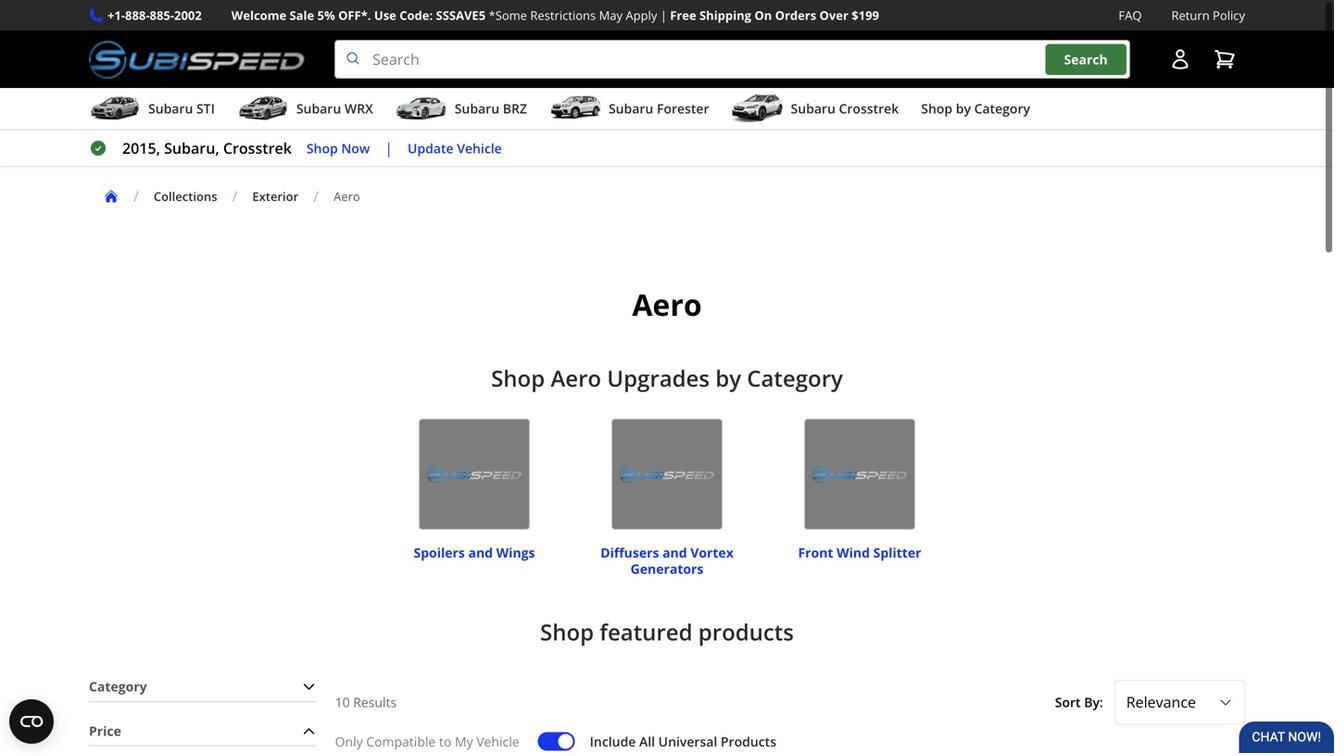 Task type: locate. For each thing, give the bounding box(es) containing it.
/ left exterior
[[232, 186, 238, 206]]

subaru sti button
[[89, 92, 215, 129]]

wings
[[496, 544, 535, 562]]

aero down shop now link
[[334, 188, 360, 205]]

2 horizontal spatial /
[[313, 186, 319, 206]]

collections
[[154, 188, 217, 205]]

subaru inside subaru crosstrek dropdown button
[[791, 100, 836, 117]]

by:
[[1084, 693, 1103, 711]]

shop for shop featured products
[[540, 617, 594, 647]]

0 horizontal spatial crosstrek
[[223, 138, 292, 158]]

subaru left wrx on the top left of page
[[296, 100, 341, 117]]

2 / from the left
[[232, 186, 238, 206]]

0 vertical spatial category
[[974, 100, 1030, 117]]

*some
[[489, 7, 527, 24]]

subaru for subaru sti
[[148, 100, 193, 117]]

0 vertical spatial aero
[[334, 188, 360, 205]]

2 subaru from the left
[[296, 100, 341, 117]]

1 and from the left
[[468, 544, 493, 562]]

|
[[660, 7, 667, 24], [385, 138, 393, 158]]

crosstrek
[[839, 100, 899, 117], [223, 138, 292, 158]]

may
[[599, 7, 623, 24]]

subaru right a subaru crosstrek thumbnail image
[[791, 100, 836, 117]]

policy
[[1213, 7, 1245, 24]]

5 subaru from the left
[[791, 100, 836, 117]]

spoilers and wings image image
[[419, 419, 530, 530]]

shop for shop by category
[[921, 100, 952, 117]]

| right now
[[385, 138, 393, 158]]

subaru crosstrek
[[791, 100, 899, 117]]

subaru brz button
[[395, 92, 527, 129]]

featured
[[600, 617, 693, 647]]

2015, subaru, crosstrek
[[122, 138, 292, 158]]

subaru brz
[[455, 100, 527, 117]]

1 horizontal spatial crosstrek
[[839, 100, 899, 117]]

return
[[1171, 7, 1210, 24]]

3 subaru from the left
[[455, 100, 499, 117]]

subaru left forester
[[609, 100, 653, 117]]

category
[[974, 100, 1030, 117], [747, 363, 843, 393]]

front wind splitter image image
[[804, 419, 915, 530]]

and left wings
[[468, 544, 493, 562]]

vehicle right 'my'
[[476, 733, 519, 750]]

1 / from the left
[[133, 186, 139, 206]]

spoilers and wings
[[414, 544, 535, 562]]

results
[[353, 693, 397, 711]]

+1-888-885-2002 link
[[107, 6, 202, 25]]

0 vertical spatial crosstrek
[[839, 100, 899, 117]]

1 horizontal spatial by
[[956, 100, 971, 117]]

+1-
[[107, 7, 125, 24]]

shipping
[[699, 7, 751, 24]]

a subaru forester thumbnail image image
[[549, 95, 601, 122]]

subaru for subaru crosstrek
[[791, 100, 836, 117]]

by inside dropdown button
[[956, 100, 971, 117]]

and left vortex
[[662, 544, 687, 562]]

2 and from the left
[[662, 544, 687, 562]]

1 horizontal spatial and
[[662, 544, 687, 562]]

subaru inside the subaru wrx dropdown button
[[296, 100, 341, 117]]

subaru inside subaru sti dropdown button
[[148, 100, 193, 117]]

885-
[[150, 7, 174, 24]]

wrx
[[345, 100, 373, 117]]

subaru left sti at the top left
[[148, 100, 193, 117]]

and for vortex
[[662, 544, 687, 562]]

1 horizontal spatial /
[[232, 186, 238, 206]]

to
[[439, 733, 451, 750]]

1 subaru from the left
[[148, 100, 193, 117]]

aero
[[334, 188, 360, 205], [632, 285, 702, 325], [551, 363, 601, 393]]

subaru for subaru wrx
[[296, 100, 341, 117]]

brz
[[503, 100, 527, 117]]

2015,
[[122, 138, 160, 158]]

1 vertical spatial |
[[385, 138, 393, 158]]

subaru inside subaru forester dropdown button
[[609, 100, 653, 117]]

home image
[[104, 189, 119, 204]]

only compatible to my vehicle
[[335, 733, 519, 750]]

vehicle inside button
[[457, 139, 502, 157]]

shop inside dropdown button
[[921, 100, 952, 117]]

0 horizontal spatial category
[[747, 363, 843, 393]]

/ left the aero link
[[313, 186, 319, 206]]

category
[[89, 678, 147, 695]]

collections link
[[154, 188, 232, 205], [154, 188, 217, 205]]

sssave5
[[436, 7, 486, 24]]

open widget image
[[9, 699, 54, 744]]

subaru left brz
[[455, 100, 499, 117]]

and inside diffusers and vortex generators
[[662, 544, 687, 562]]

and for wings
[[468, 544, 493, 562]]

by
[[956, 100, 971, 117], [715, 363, 741, 393]]

1 vertical spatial crosstrek
[[223, 138, 292, 158]]

return policy link
[[1171, 6, 1245, 25]]

category button
[[89, 673, 316, 701]]

button image
[[1169, 48, 1191, 71]]

sale
[[290, 7, 314, 24]]

1 horizontal spatial |
[[660, 7, 667, 24]]

4 subaru from the left
[[609, 100, 653, 117]]

1 vertical spatial aero
[[632, 285, 702, 325]]

front wind splitter link
[[798, 536, 921, 562]]

code:
[[399, 7, 433, 24]]

0 vertical spatial vehicle
[[457, 139, 502, 157]]

search
[[1064, 50, 1108, 68]]

| left free
[[660, 7, 667, 24]]

search button
[[1046, 44, 1126, 75]]

diffusers and vortex generators image image
[[611, 419, 723, 530]]

1 horizontal spatial category
[[974, 100, 1030, 117]]

vehicle
[[457, 139, 502, 157], [476, 733, 519, 750]]

diffusers and vortex generators
[[601, 544, 734, 578]]

subaru for subaru brz
[[455, 100, 499, 117]]

category inside dropdown button
[[974, 100, 1030, 117]]

subaru inside the subaru brz dropdown button
[[455, 100, 499, 117]]

subaru
[[148, 100, 193, 117], [296, 100, 341, 117], [455, 100, 499, 117], [609, 100, 653, 117], [791, 100, 836, 117]]

0 vertical spatial by
[[956, 100, 971, 117]]

0 horizontal spatial /
[[133, 186, 139, 206]]

my
[[455, 733, 473, 750]]

diffusers and vortex generators link
[[578, 536, 756, 578]]

0 horizontal spatial and
[[468, 544, 493, 562]]

vortex
[[690, 544, 734, 562]]

0 horizontal spatial by
[[715, 363, 741, 393]]

aero left the upgrades
[[551, 363, 601, 393]]

shop
[[921, 100, 952, 117], [307, 139, 338, 157], [491, 363, 545, 393], [540, 617, 594, 647]]

subaru wrx button
[[237, 92, 373, 129]]

/ right home image
[[133, 186, 139, 206]]

/
[[133, 186, 139, 206], [232, 186, 238, 206], [313, 186, 319, 206]]

2 vertical spatial aero
[[551, 363, 601, 393]]

apply
[[626, 7, 657, 24]]

crosstrek inside dropdown button
[[839, 100, 899, 117]]

restrictions
[[530, 7, 596, 24]]

spoilers and wings link
[[414, 536, 535, 562]]

wind
[[837, 544, 870, 562]]

subaru for subaru forester
[[609, 100, 653, 117]]

search input field
[[335, 40, 1130, 79]]

shop for shop now
[[307, 139, 338, 157]]

vehicle down subaru brz
[[457, 139, 502, 157]]

aero up shop aero upgrades by category
[[632, 285, 702, 325]]



Task type: vqa. For each thing, say whether or not it's contained in the screenshot.
Diffusers and Vortex Generators image
yes



Task type: describe. For each thing, give the bounding box(es) containing it.
/ for exterior
[[232, 186, 238, 206]]

a subaru wrx thumbnail image image
[[237, 95, 289, 122]]

price
[[89, 722, 121, 740]]

10
[[335, 693, 350, 711]]

subaru,
[[164, 138, 219, 158]]

3 / from the left
[[313, 186, 319, 206]]

sort by:
[[1055, 693, 1103, 711]]

welcome
[[231, 7, 286, 24]]

products
[[698, 617, 794, 647]]

universal
[[658, 733, 717, 750]]

1 vertical spatial category
[[747, 363, 843, 393]]

a subaru sti thumbnail image image
[[89, 95, 141, 122]]

subispeed logo image
[[89, 40, 305, 79]]

1 horizontal spatial aero
[[551, 363, 601, 393]]

1 vertical spatial by
[[715, 363, 741, 393]]

faq
[[1119, 7, 1142, 24]]

shop now
[[307, 139, 370, 157]]

forester
[[657, 100, 709, 117]]

0 vertical spatial |
[[660, 7, 667, 24]]

exterior
[[252, 188, 299, 205]]

subaru forester button
[[549, 92, 709, 129]]

front wind splitter
[[798, 544, 921, 562]]

shop for shop aero upgrades by category
[[491, 363, 545, 393]]

front
[[798, 544, 833, 562]]

splitter
[[873, 544, 921, 562]]

2 horizontal spatial aero
[[632, 285, 702, 325]]

over
[[819, 7, 849, 24]]

free
[[670, 7, 696, 24]]

shop aero upgrades by category
[[491, 363, 843, 393]]

spoilers
[[414, 544, 465, 562]]

$199
[[852, 7, 879, 24]]

a subaru crosstrek thumbnail image image
[[731, 95, 783, 122]]

a subaru brz thumbnail image image
[[395, 95, 447, 122]]

all
[[639, 733, 655, 750]]

compatible
[[366, 733, 436, 750]]

Select... button
[[1114, 680, 1245, 725]]

on
[[754, 7, 772, 24]]

5%
[[317, 7, 335, 24]]

return policy
[[1171, 7, 1245, 24]]

update vehicle button
[[408, 138, 502, 159]]

diffusers
[[601, 544, 659, 562]]

1 vertical spatial vehicle
[[476, 733, 519, 750]]

off*.
[[338, 7, 371, 24]]

upgrades
[[607, 363, 710, 393]]

shop by category
[[921, 100, 1030, 117]]

0 horizontal spatial |
[[385, 138, 393, 158]]

/ for collections
[[133, 186, 139, 206]]

shop now link
[[307, 138, 370, 159]]

aero link
[[334, 188, 375, 205]]

10 results
[[335, 693, 397, 711]]

products
[[721, 733, 776, 750]]

subaru crosstrek button
[[731, 92, 899, 129]]

0 horizontal spatial aero
[[334, 188, 360, 205]]

subaru sti
[[148, 100, 215, 117]]

sort
[[1055, 693, 1081, 711]]

2002
[[174, 7, 202, 24]]

+1-888-885-2002
[[107, 7, 202, 24]]

select... image
[[1218, 695, 1233, 710]]

welcome sale 5% off*. use code: sssave5 *some restrictions may apply | free shipping on orders over $199
[[231, 7, 879, 24]]

orders
[[775, 7, 816, 24]]

subaru forester
[[609, 100, 709, 117]]

888-
[[125, 7, 150, 24]]

subaru wrx
[[296, 100, 373, 117]]

generators
[[631, 560, 704, 578]]

only
[[335, 733, 363, 750]]

price button
[[89, 717, 316, 745]]

shop by category button
[[921, 92, 1030, 129]]

include
[[590, 733, 636, 750]]

update vehicle
[[408, 139, 502, 157]]

shop featured products
[[540, 617, 794, 647]]

use
[[374, 7, 396, 24]]

update
[[408, 139, 454, 157]]

include all universal products
[[590, 733, 776, 750]]

faq link
[[1119, 6, 1142, 25]]

now
[[341, 139, 370, 157]]

sti
[[196, 100, 215, 117]]



